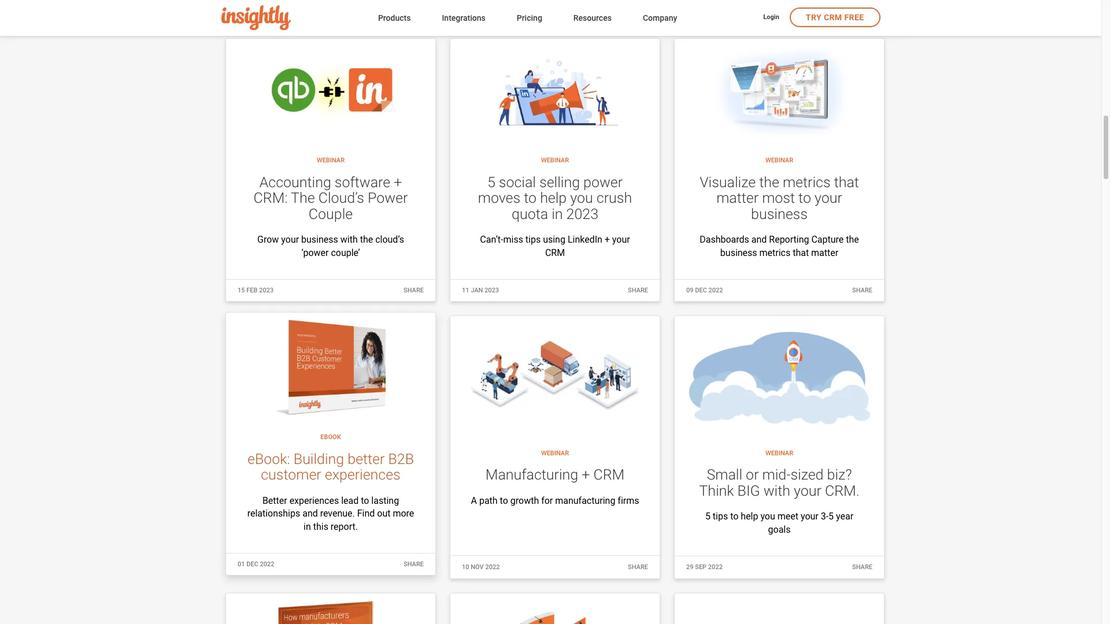Task type: vqa. For each thing, say whether or not it's contained in the screenshot.
topmost Insightly Logo
no



Task type: describe. For each thing, give the bounding box(es) containing it.
try crm free button
[[790, 8, 880, 27]]

09 may 2023
[[238, 9, 276, 16]]

building
[[294, 451, 344, 468]]

try
[[806, 13, 822, 22]]

insightly logo image
[[221, 5, 291, 30]]

better experiences lead to lasting relationships and revenue. find out more in this report.
[[247, 495, 414, 532]]

29 sep 2022
[[686, 564, 723, 571]]

to inside visualize the metrics that matter most to your business
[[799, 190, 811, 207]]

1 horizontal spatial crm
[[593, 467, 625, 484]]

10 nov 2022
[[462, 564, 500, 571]]

software
[[335, 174, 390, 191]]

accounting
[[259, 174, 331, 191]]

2 horizontal spatial 5
[[829, 511, 834, 522]]

2023 for 09 may 2023
[[261, 9, 276, 16]]

share for visualize the metrics that matter most to your business
[[852, 287, 872, 294]]

quota
[[512, 206, 548, 222]]

linkedin
[[568, 234, 602, 245]]

better
[[262, 495, 287, 506]]

visualize the metrics that matter most to your business
[[700, 174, 859, 222]]

that inside "dashboards and reporting capture the business metrics that matter"
[[793, 247, 809, 258]]

2022 for ebook: building better b2b customer experiences
[[260, 561, 274, 568]]

crush
[[597, 190, 632, 207]]

b2b
[[388, 451, 414, 468]]

power
[[583, 174, 623, 191]]

5 social selling power moves to help you crush quota in 2023
[[478, 174, 632, 222]]

can't-
[[480, 234, 503, 245]]

sized
[[791, 467, 824, 484]]

01
[[238, 561, 245, 568]]

15 feb 2023
[[238, 287, 274, 294]]

meet
[[777, 511, 798, 522]]

a path to growth for manufacturing firms
[[471, 495, 639, 506]]

tips inside can't-miss tips using linkedin + your crm
[[525, 234, 541, 245]]

15
[[238, 287, 245, 294]]

crm:
[[254, 190, 288, 207]]

lead
[[341, 495, 359, 506]]

may
[[246, 9, 260, 16]]

lasting
[[371, 495, 399, 506]]

+ inside can't-miss tips using linkedin + your crm
[[605, 234, 610, 245]]

2023 for 15 feb 2023
[[259, 287, 274, 294]]

your inside visualize the metrics that matter most to your business
[[815, 190, 842, 207]]

miss
[[503, 234, 523, 245]]

2023 for 11 jan 2023
[[485, 287, 499, 294]]

+ inside accounting software + crm: the cloud's power couple
[[394, 174, 402, 191]]

share for accounting software + crm: the cloud's power couple
[[404, 287, 424, 294]]

share for ebook: building better b2b customer experiences
[[404, 561, 424, 568]]

your inside can't-miss tips using linkedin + your crm
[[612, 234, 630, 245]]

2023 inside the 5 social selling power moves to help you crush quota in 2023
[[566, 206, 598, 222]]

manufacturing + crm
[[486, 467, 625, 484]]

in inside better experiences lead to lasting relationships and revenue. find out more in this report.
[[304, 521, 311, 532]]

nov
[[471, 564, 484, 571]]

the inside visualize the metrics that matter most to your business
[[759, 174, 779, 191]]

experiences inside better experiences lead to lasting relationships and revenue. find out more in this report.
[[289, 495, 339, 506]]

firms
[[618, 495, 639, 506]]

dec for ebook: building better b2b customer experiences
[[246, 561, 258, 568]]

login link
[[763, 13, 779, 23]]

pricing
[[517, 13, 542, 22]]

more
[[393, 508, 414, 519]]

resources link
[[573, 11, 612, 26]]

your inside small or mid-sized biz? think big with your crm.
[[794, 483, 822, 499]]

webinar for the
[[765, 157, 793, 164]]

01 dec 2022
[[238, 561, 274, 568]]

metrics inside visualize the metrics that matter most to your business
[[783, 174, 831, 191]]

and inside "dashboards and reporting capture the business metrics that matter"
[[751, 234, 767, 245]]

5 tips to help you meet your 3-5 year goals
[[705, 511, 853, 535]]

report.
[[331, 521, 358, 532]]

products
[[378, 13, 411, 22]]

crm inside can't-miss tips using linkedin + your crm
[[545, 247, 565, 258]]

small
[[707, 467, 742, 484]]

that inside visualize the metrics that matter most to your business
[[834, 174, 859, 191]]

insightly logo link
[[221, 5, 360, 30]]

goals
[[768, 524, 791, 535]]

matter inside visualize the metrics that matter most to your business
[[716, 190, 759, 207]]

sep
[[695, 564, 707, 571]]

couple
[[309, 206, 353, 222]]

experiences inside ebook: building better b2b customer experiences
[[325, 467, 401, 484]]

couple'
[[331, 247, 360, 258]]

revenue.
[[320, 508, 355, 519]]

selling
[[539, 174, 580, 191]]

you inside the 5 social selling power moves to help you crush quota in 2023
[[570, 190, 593, 207]]

free
[[844, 13, 864, 22]]

24 apr 2023
[[462, 9, 499, 16]]

a
[[471, 495, 477, 506]]

the
[[291, 190, 315, 207]]

can't-miss tips using linkedin + your crm
[[480, 234, 630, 258]]

out
[[377, 508, 391, 519]]

grow your business with the cloud's 'power couple'
[[257, 234, 404, 258]]

grow
[[257, 234, 279, 245]]

or
[[746, 467, 759, 484]]

ebook:
[[247, 451, 290, 468]]

help inside '5 tips to help you meet your 3-5 year goals'
[[741, 511, 758, 522]]

capture
[[811, 234, 844, 245]]

resources
[[573, 13, 612, 22]]

metrics inside "dashboards and reporting capture the business metrics that matter"
[[759, 247, 790, 258]]

path
[[479, 495, 498, 506]]

10
[[462, 564, 469, 571]]



Task type: locate. For each thing, give the bounding box(es) containing it.
0 vertical spatial in
[[552, 206, 563, 222]]

feb
[[246, 287, 258, 294]]

webinar
[[317, 157, 345, 164], [541, 157, 569, 164], [765, 157, 793, 164], [541, 450, 569, 457], [765, 450, 793, 457]]

0 vertical spatial tips
[[525, 234, 541, 245]]

2 horizontal spatial crm
[[824, 13, 842, 22]]

0 horizontal spatial with
[[340, 234, 358, 245]]

webinar for +
[[541, 450, 569, 457]]

09 for 09 may 2023
[[238, 9, 245, 16]]

1 horizontal spatial in
[[552, 206, 563, 222]]

0 vertical spatial 09
[[238, 9, 245, 16]]

pricing link
[[517, 11, 542, 26]]

to inside '5 tips to help you meet your 3-5 year goals'
[[730, 511, 739, 522]]

0 vertical spatial that
[[834, 174, 859, 191]]

0 horizontal spatial dec
[[246, 561, 258, 568]]

dec
[[695, 287, 707, 294], [246, 561, 258, 568]]

11
[[462, 287, 469, 294]]

year
[[836, 511, 853, 522]]

24
[[462, 9, 469, 16]]

webinar up manufacturing + crm
[[541, 450, 569, 457]]

0 horizontal spatial help
[[540, 190, 567, 207]]

your up 3-
[[794, 483, 822, 499]]

1 horizontal spatial +
[[582, 467, 590, 484]]

help right social
[[540, 190, 567, 207]]

0 vertical spatial you
[[570, 190, 593, 207]]

tips down think
[[713, 511, 728, 522]]

matter inside "dashboards and reporting capture the business metrics that matter"
[[811, 247, 838, 258]]

5 left social
[[487, 174, 495, 191]]

3-
[[821, 511, 829, 522]]

think
[[699, 483, 734, 499]]

2023 up linkedin
[[566, 206, 598, 222]]

you inside '5 tips to help you meet your 3-5 year goals'
[[761, 511, 775, 522]]

crm
[[824, 13, 842, 22], [545, 247, 565, 258], [593, 467, 625, 484]]

crm.
[[825, 483, 860, 499]]

business up 'power
[[301, 234, 338, 245]]

5 for tips
[[705, 511, 710, 522]]

1 vertical spatial dec
[[246, 561, 258, 568]]

big
[[738, 483, 760, 499]]

the for accounting software + crm: the cloud's power couple
[[360, 234, 373, 245]]

help inside the 5 social selling power moves to help you crush quota in 2023
[[540, 190, 567, 207]]

apr
[[471, 9, 483, 16]]

5
[[487, 174, 495, 191], [705, 511, 710, 522], [829, 511, 834, 522]]

1 horizontal spatial tips
[[713, 511, 728, 522]]

the right capture
[[846, 234, 859, 245]]

0 vertical spatial dec
[[695, 287, 707, 294]]

0 horizontal spatial 5
[[487, 174, 495, 191]]

webinar for or
[[765, 450, 793, 457]]

1 horizontal spatial help
[[741, 511, 758, 522]]

0 horizontal spatial tips
[[525, 234, 541, 245]]

1 horizontal spatial the
[[759, 174, 779, 191]]

metrics
[[783, 174, 831, 191], [759, 247, 790, 258]]

to right moves
[[524, 190, 537, 207]]

09
[[238, 9, 245, 16], [686, 287, 694, 294]]

share for 5 social selling power moves to help you crush quota in 2023
[[628, 287, 648, 294]]

2023
[[261, 9, 276, 16], [485, 9, 499, 16], [566, 206, 598, 222], [259, 287, 274, 294], [485, 287, 499, 294]]

business inside grow your business with the cloud's 'power couple'
[[301, 234, 338, 245]]

0 vertical spatial and
[[751, 234, 767, 245]]

2022 for visualize the metrics that matter most to your business
[[709, 287, 723, 294]]

0 vertical spatial +
[[394, 174, 402, 191]]

09 for 09 dec 2022
[[686, 287, 694, 294]]

your left 3-
[[801, 511, 819, 522]]

dec for visualize the metrics that matter most to your business
[[695, 287, 707, 294]]

with
[[340, 234, 358, 245], [764, 483, 790, 499]]

0 horizontal spatial that
[[793, 247, 809, 258]]

integrations link
[[442, 11, 486, 26]]

0 vertical spatial business
[[751, 206, 808, 222]]

0 vertical spatial crm
[[824, 13, 842, 22]]

experiences
[[325, 467, 401, 484], [289, 495, 339, 506]]

crm right try
[[824, 13, 842, 22]]

1 horizontal spatial that
[[834, 174, 859, 191]]

0 horizontal spatial 09
[[238, 9, 245, 16]]

manufacturing
[[486, 467, 578, 484]]

1 vertical spatial +
[[605, 234, 610, 245]]

2 vertical spatial +
[[582, 467, 590, 484]]

integrations
[[442, 13, 486, 22]]

in left this
[[304, 521, 311, 532]]

1 vertical spatial help
[[741, 511, 758, 522]]

crm down using
[[545, 247, 565, 258]]

dec down dashboards on the right of the page
[[695, 287, 707, 294]]

2022 right sep
[[708, 564, 723, 571]]

'power
[[301, 247, 329, 258]]

+ up manufacturing
[[582, 467, 590, 484]]

products link
[[378, 11, 411, 26]]

you up goals
[[761, 511, 775, 522]]

the inside "dashboards and reporting capture the business metrics that matter"
[[846, 234, 859, 245]]

crm inside button
[[824, 13, 842, 22]]

1 horizontal spatial 5
[[705, 511, 710, 522]]

accounting software + crm: the cloud's power couple
[[254, 174, 408, 222]]

1 vertical spatial crm
[[545, 247, 565, 258]]

1 vertical spatial 09
[[686, 287, 694, 294]]

2023 right feb
[[259, 287, 274, 294]]

business
[[751, 206, 808, 222], [301, 234, 338, 245], [720, 247, 757, 258]]

to inside the 5 social selling power moves to help you crush quota in 2023
[[524, 190, 537, 207]]

and up this
[[302, 508, 318, 519]]

webinar up mid-
[[765, 450, 793, 457]]

2022 for small or mid-sized biz? think big with your crm.
[[708, 564, 723, 571]]

the right visualize
[[759, 174, 779, 191]]

business inside "dashboards and reporting capture the business metrics that matter"
[[720, 247, 757, 258]]

1 vertical spatial experiences
[[289, 495, 339, 506]]

0 vertical spatial help
[[540, 190, 567, 207]]

dashboards
[[700, 234, 749, 245]]

share
[[404, 9, 424, 16], [628, 9, 648, 16], [852, 9, 872, 16], [404, 287, 424, 294], [628, 287, 648, 294], [852, 287, 872, 294], [404, 561, 424, 568], [628, 564, 648, 571], [852, 564, 872, 571]]

29
[[686, 564, 694, 571]]

1 vertical spatial you
[[761, 511, 775, 522]]

+ right linkedin
[[605, 234, 610, 245]]

to inside better experiences lead to lasting relationships and revenue. find out more in this report.
[[361, 495, 369, 506]]

growth
[[510, 495, 539, 506]]

business down dashboards on the right of the page
[[720, 247, 757, 258]]

share for manufacturing + crm
[[628, 564, 648, 571]]

1 vertical spatial with
[[764, 483, 790, 499]]

2022 right 01
[[260, 561, 274, 568]]

try crm free
[[806, 13, 864, 22]]

biz?
[[827, 467, 852, 484]]

webinar for software
[[317, 157, 345, 164]]

1 vertical spatial in
[[304, 521, 311, 532]]

share for small or mid-sized biz? think big with your crm.
[[852, 564, 872, 571]]

2 vertical spatial crm
[[593, 467, 625, 484]]

visualize
[[700, 174, 756, 191]]

2 horizontal spatial +
[[605, 234, 610, 245]]

the for visualize the metrics that matter most to your business
[[846, 234, 859, 245]]

your right linkedin
[[612, 234, 630, 245]]

1 horizontal spatial matter
[[811, 247, 838, 258]]

0 vertical spatial metrics
[[783, 174, 831, 191]]

0 horizontal spatial and
[[302, 508, 318, 519]]

tips inside '5 tips to help you meet your 3-5 year goals'
[[713, 511, 728, 522]]

to right most
[[799, 190, 811, 207]]

and inside better experiences lead to lasting relationships and revenue. find out more in this report.
[[302, 508, 318, 519]]

dec right 01
[[246, 561, 258, 568]]

2022 down dashboards on the right of the page
[[709, 287, 723, 294]]

0 horizontal spatial you
[[570, 190, 593, 207]]

with up couple'
[[340, 234, 358, 245]]

experiences up revenue.
[[289, 495, 339, 506]]

ebook: building better b2b customer experiences
[[247, 451, 414, 484]]

1 vertical spatial business
[[301, 234, 338, 245]]

5 left year
[[829, 511, 834, 522]]

in
[[552, 206, 563, 222], [304, 521, 311, 532]]

business inside visualize the metrics that matter most to your business
[[751, 206, 808, 222]]

with inside grow your business with the cloud's 'power couple'
[[340, 234, 358, 245]]

2023 right apr
[[485, 9, 499, 16]]

for
[[541, 495, 553, 506]]

your inside '5 tips to help you meet your 3-5 year goals'
[[801, 511, 819, 522]]

1 horizontal spatial you
[[761, 511, 775, 522]]

1 horizontal spatial 09
[[686, 287, 694, 294]]

power
[[368, 190, 408, 207]]

business up reporting
[[751, 206, 808, 222]]

manufacturing
[[555, 495, 615, 506]]

your
[[815, 190, 842, 207], [281, 234, 299, 245], [612, 234, 630, 245], [794, 483, 822, 499], [801, 511, 819, 522]]

help down 'big'
[[741, 511, 758, 522]]

2 vertical spatial business
[[720, 247, 757, 258]]

jan
[[471, 287, 483, 294]]

webinar up selling
[[541, 157, 569, 164]]

2022 for manufacturing + crm
[[485, 564, 500, 571]]

with inside small or mid-sized biz? think big with your crm.
[[764, 483, 790, 499]]

1 vertical spatial and
[[302, 508, 318, 519]]

2 horizontal spatial the
[[846, 234, 859, 245]]

09 dec 2022
[[686, 287, 723, 294]]

1 horizontal spatial dec
[[695, 287, 707, 294]]

you left crush
[[570, 190, 593, 207]]

the left 'cloud's'
[[360, 234, 373, 245]]

to
[[524, 190, 537, 207], [799, 190, 811, 207], [361, 495, 369, 506], [500, 495, 508, 506], [730, 511, 739, 522]]

5 down think
[[705, 511, 710, 522]]

company link
[[643, 11, 677, 26]]

customer
[[261, 467, 321, 484]]

crm up firms
[[593, 467, 625, 484]]

better
[[348, 451, 385, 468]]

2022 right nov
[[485, 564, 500, 571]]

find
[[357, 508, 375, 519]]

2023 for 24 apr 2023
[[485, 9, 499, 16]]

tips
[[525, 234, 541, 245], [713, 511, 728, 522]]

0 vertical spatial with
[[340, 234, 358, 245]]

login
[[763, 13, 779, 21]]

0 vertical spatial experiences
[[325, 467, 401, 484]]

your right "grow"
[[281, 234, 299, 245]]

this
[[313, 521, 328, 532]]

ebook
[[321, 434, 341, 441]]

1 horizontal spatial and
[[751, 234, 767, 245]]

your up capture
[[815, 190, 842, 207]]

2022
[[709, 287, 723, 294], [260, 561, 274, 568], [485, 564, 500, 571], [708, 564, 723, 571]]

to up find
[[361, 495, 369, 506]]

1 vertical spatial metrics
[[759, 247, 790, 258]]

5 inside the 5 social selling power moves to help you crush quota in 2023
[[487, 174, 495, 191]]

0 horizontal spatial crm
[[545, 247, 565, 258]]

to right path
[[500, 495, 508, 506]]

that
[[834, 174, 859, 191], [793, 247, 809, 258]]

2023 right jan
[[485, 287, 499, 294]]

mid-
[[762, 467, 791, 484]]

matter left most
[[716, 190, 759, 207]]

with up 'meet'
[[764, 483, 790, 499]]

1 horizontal spatial with
[[764, 483, 790, 499]]

using
[[543, 234, 565, 245]]

2023 right may
[[261, 9, 276, 16]]

+ right software
[[394, 174, 402, 191]]

1 vertical spatial matter
[[811, 247, 838, 258]]

0 horizontal spatial in
[[304, 521, 311, 532]]

your inside grow your business with the cloud's 'power couple'
[[281, 234, 299, 245]]

you
[[570, 190, 593, 207], [761, 511, 775, 522]]

most
[[762, 190, 795, 207]]

matter
[[716, 190, 759, 207], [811, 247, 838, 258]]

to down 'big'
[[730, 511, 739, 522]]

the inside grow your business with the cloud's 'power couple'
[[360, 234, 373, 245]]

and left reporting
[[751, 234, 767, 245]]

in inside the 5 social selling power moves to help you crush quota in 2023
[[552, 206, 563, 222]]

0 horizontal spatial matter
[[716, 190, 759, 207]]

tips right miss
[[525, 234, 541, 245]]

relationships
[[247, 508, 300, 519]]

social
[[499, 174, 536, 191]]

1 vertical spatial tips
[[713, 511, 728, 522]]

webinar up accounting software + crm: the cloud's power couple
[[317, 157, 345, 164]]

1 vertical spatial that
[[793, 247, 809, 258]]

5 for social
[[487, 174, 495, 191]]

cloud's
[[375, 234, 404, 245]]

experiences up lead
[[325, 467, 401, 484]]

0 horizontal spatial the
[[360, 234, 373, 245]]

0 vertical spatial matter
[[716, 190, 759, 207]]

0 horizontal spatial +
[[394, 174, 402, 191]]

small or mid-sized biz? think big with your crm.
[[699, 467, 860, 499]]

webinar for social
[[541, 157, 569, 164]]

dashboards and reporting capture the business metrics that matter
[[700, 234, 859, 258]]

moves
[[478, 190, 520, 207]]

in up using
[[552, 206, 563, 222]]

webinar up visualize the metrics that matter most to your business
[[765, 157, 793, 164]]

cloud's
[[318, 190, 364, 207]]

matter down capture
[[811, 247, 838, 258]]

11 jan 2023
[[462, 287, 499, 294]]



